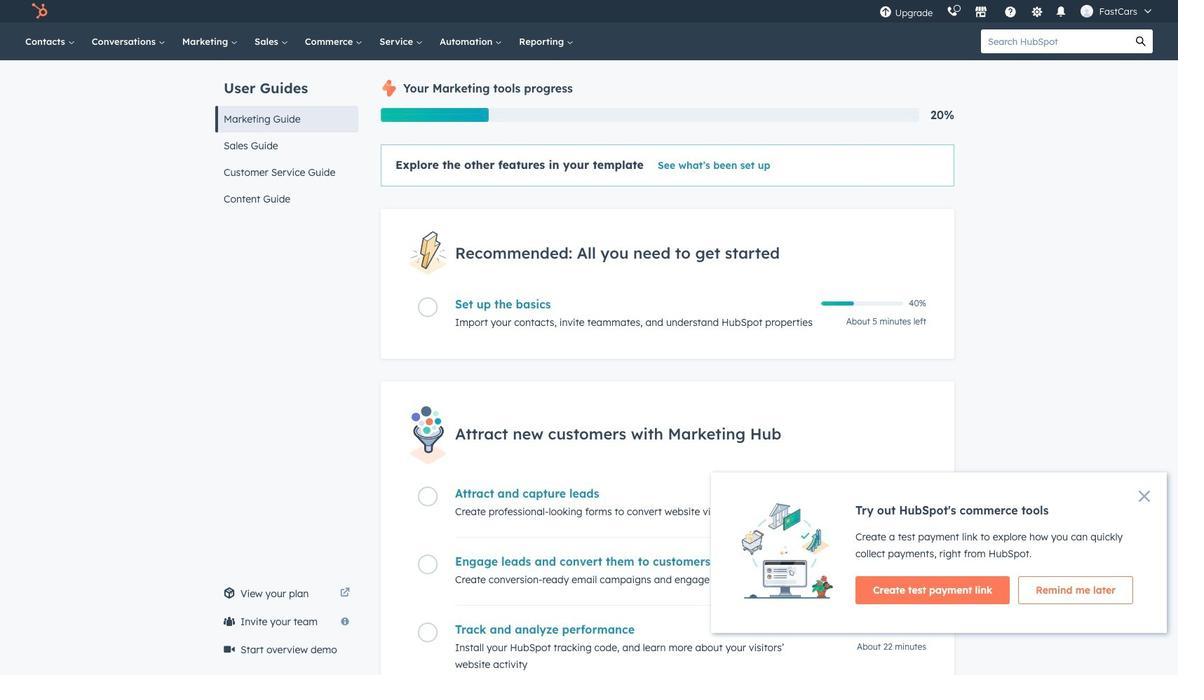 Task type: locate. For each thing, give the bounding box(es) containing it.
user guides element
[[215, 60, 359, 213]]

Search HubSpot search field
[[982, 29, 1130, 53]]

[object object] complete progress bar
[[822, 302, 855, 306]]

progress bar
[[381, 108, 489, 122]]

menu
[[873, 0, 1162, 22]]

2 link opens in a new window image from the top
[[340, 589, 350, 599]]

link opens in a new window image
[[340, 586, 350, 603], [340, 589, 350, 599]]

christina overa image
[[1082, 5, 1094, 18]]

1 link opens in a new window image from the top
[[340, 586, 350, 603]]



Task type: describe. For each thing, give the bounding box(es) containing it.
marketplaces image
[[976, 6, 988, 19]]

close image
[[1140, 491, 1151, 502]]



Task type: vqa. For each thing, say whether or not it's contained in the screenshot.
Link opens in a new window icon
yes



